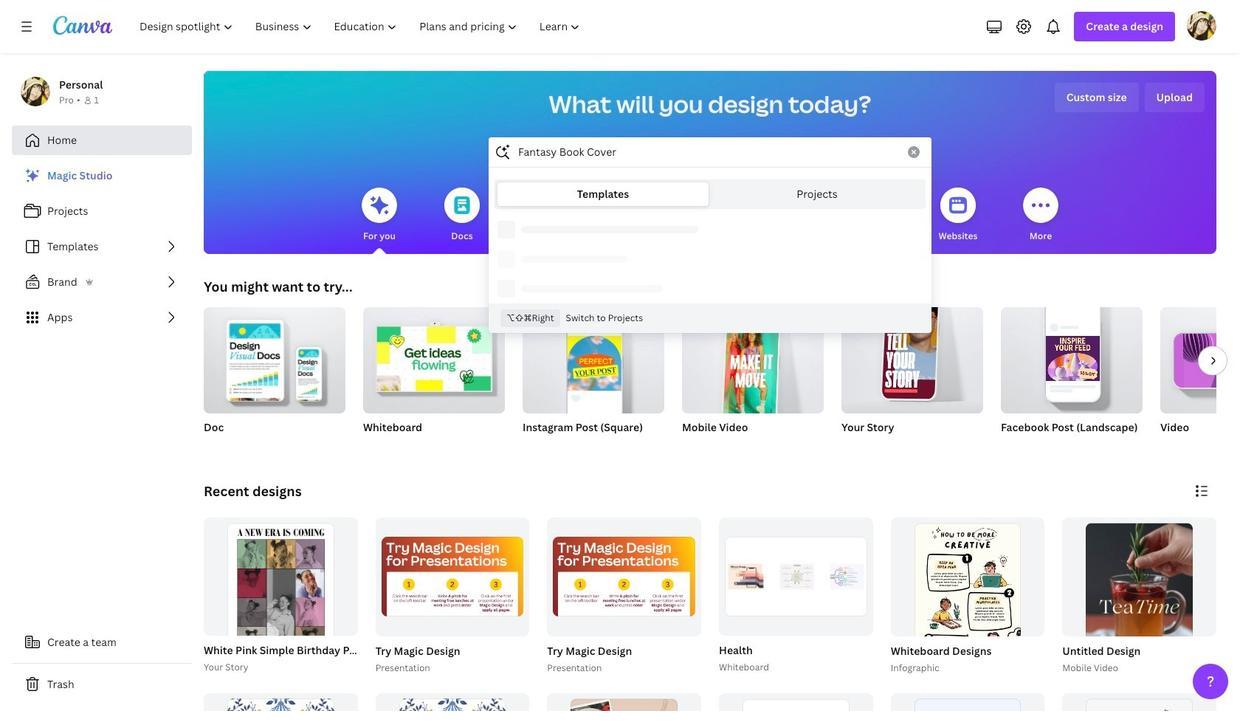 Task type: locate. For each thing, give the bounding box(es) containing it.
None search field
[[489, 137, 932, 333]]

Search search field
[[518, 138, 899, 166]]

top level navigation element
[[130, 12, 593, 41]]

list
[[12, 161, 192, 332]]

group
[[842, 298, 984, 453], [842, 298, 984, 414], [204, 301, 346, 453], [204, 301, 346, 414], [363, 301, 505, 453], [363, 301, 505, 414], [1001, 301, 1143, 453], [1001, 301, 1143, 414], [523, 307, 665, 453], [523, 307, 665, 414], [682, 307, 824, 453], [1161, 307, 1241, 453], [1161, 307, 1241, 414], [201, 518, 504, 711], [204, 518, 358, 711], [373, 518, 530, 675], [376, 518, 530, 636], [544, 518, 702, 675], [547, 518, 702, 636], [716, 518, 873, 675], [888, 518, 1045, 711], [891, 518, 1045, 711], [1060, 518, 1217, 711], [1063, 518, 1217, 711], [204, 693, 358, 711], [376, 693, 530, 711], [547, 693, 702, 711], [719, 693, 873, 711], [891, 693, 1045, 711], [1063, 693, 1217, 711]]



Task type: describe. For each thing, give the bounding box(es) containing it.
stephanie aranda image
[[1187, 11, 1217, 41]]



Task type: vqa. For each thing, say whether or not it's contained in the screenshot.
Stephanie Aranda image
yes



